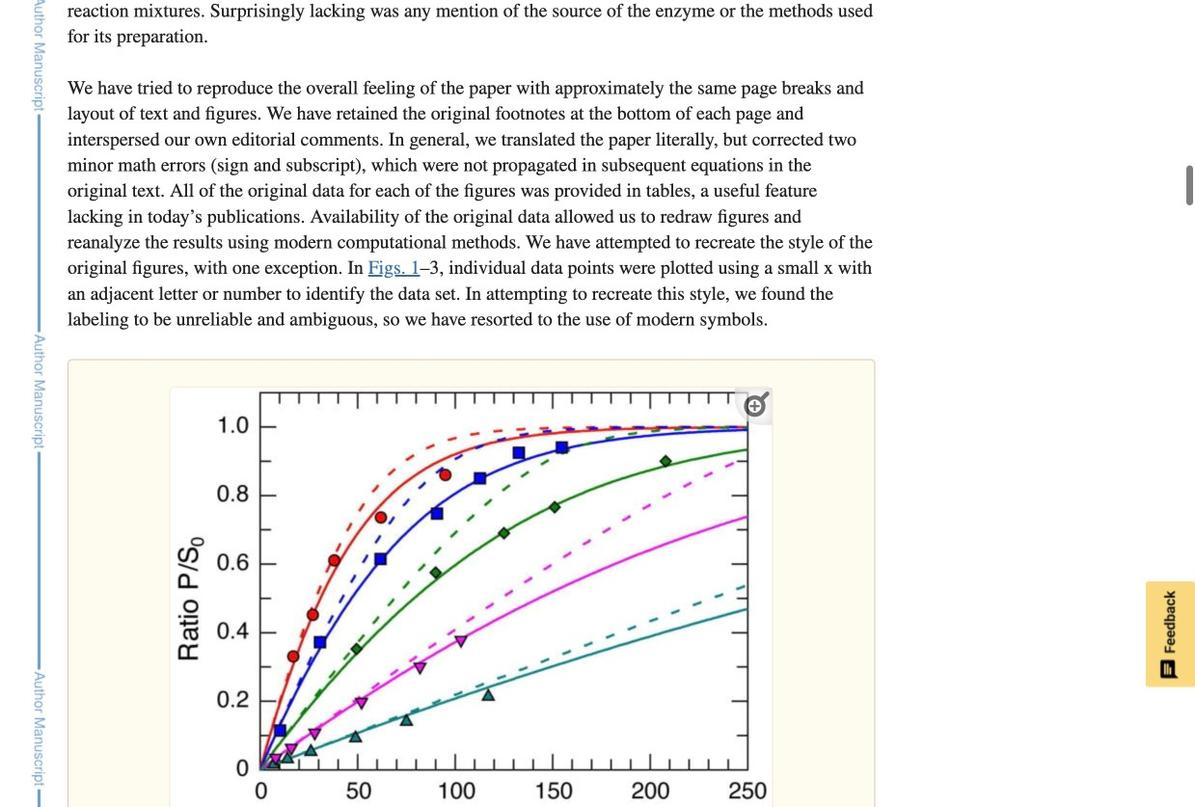 Task type: vqa. For each thing, say whether or not it's contained in the screenshot.
should
no



Task type: locate. For each thing, give the bounding box(es) containing it.
an external file that holds a picture, illustration, etc.
object name is nihms324930f1.jpg image
[[170, 388, 773, 808]]



